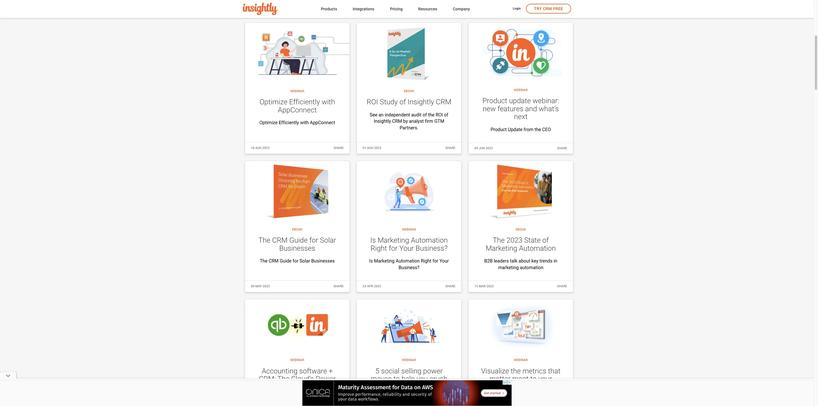 Task type: describe. For each thing, give the bounding box(es) containing it.
0 vertical spatial businesses
[[279, 244, 315, 252]]

1 vertical spatial with
[[300, 120, 309, 126]]

0 vertical spatial right
[[371, 244, 387, 252]]

visualize the metrics that matter most to your business
[[481, 367, 561, 391]]

1 vertical spatial right
[[421, 258, 432, 264]]

share for product update webinar: new features and what's next
[[557, 146, 568, 150]]

24 apr 2023
[[363, 285, 381, 288]]

06
[[251, 8, 255, 11]]

of up "independent"
[[400, 98, 406, 106]]

b2b leaders talk about key trends in marketing automation
[[485, 258, 558, 270]]

insightly logo link
[[243, 3, 312, 15]]

try crm free
[[534, 6, 563, 11]]

grow your business with the cloud's 'power couple'
[[261, 397, 334, 406]]

apr
[[367, 285, 373, 288]]

0 vertical spatial with
[[322, 98, 335, 106]]

dashboards and reporting capture the business metrics that matter
[[481, 397, 561, 406]]

automation
[[520, 265, 544, 270]]

jun
[[479, 146, 485, 150]]

1 vertical spatial business?
[[399, 265, 420, 270]]

01 aug 2023
[[363, 146, 382, 150]]

09 for product update webinar: new features and what's next
[[475, 146, 478, 150]]

linkedin
[[416, 397, 433, 402]]

2023 inside 'the 2023 state of marketing automation'
[[507, 236, 523, 245]]

help
[[402, 375, 415, 383]]

software
[[299, 367, 327, 375]]

01 nov 2023
[[363, 8, 382, 12]]

to inside '5 social selling power moves to help you crush quota in 2023'
[[394, 375, 400, 383]]

ebook for state
[[516, 228, 526, 231]]

1 vertical spatial is marketing automation right for your business?
[[369, 258, 449, 270]]

b2b
[[485, 258, 493, 264]]

couple
[[286, 383, 308, 391]]

pricing link
[[390, 5, 403, 13]]

the 2023 state of marketing automation
[[486, 236, 556, 252]]

2 optimize efficiently with appconnect from the top
[[260, 120, 335, 126]]

cloud's
[[320, 397, 334, 402]]

2023 for 01 aug 2023
[[374, 146, 382, 150]]

of inside 'the 2023 state of marketing automation'
[[543, 236, 549, 245]]

product update from the ceo
[[491, 127, 551, 132]]

business inside grow your business with the cloud's 'power couple'
[[283, 397, 301, 402]]

0 vertical spatial is marketing automation right for your business?
[[371, 236, 448, 252]]

share for the crm guide for solar businesses
[[334, 284, 344, 288]]

1 optimize efficiently with appconnect from the top
[[260, 98, 335, 114]]

nov for 06
[[255, 8, 262, 11]]

gtm
[[435, 119, 445, 124]]

try crm free button
[[526, 4, 571, 14]]

roi inside see an independent audit of the roi of insightly crm by analyst firm gtm partners.
[[436, 112, 443, 118]]

power
[[423, 367, 443, 375]]

18 aug 2023
[[251, 146, 270, 150]]

5 social selling power moves to help you crush quota in 2023
[[371, 367, 448, 391]]

next
[[514, 112, 528, 121]]

ebook for of
[[404, 89, 414, 93]]

1 vertical spatial businesses
[[311, 258, 335, 264]]

09 for the crm guide for solar businesses
[[251, 284, 255, 288]]

crush
[[430, 375, 448, 383]]

firm
[[425, 119, 434, 124]]

18
[[251, 146, 255, 150]]

the inside see an independent audit of the roi of insightly crm by analyst firm gtm partners.
[[428, 112, 435, 118]]

you
[[417, 375, 428, 383]]

crm inside button
[[543, 6, 552, 11]]

update
[[508, 127, 523, 132]]

login link
[[513, 6, 521, 11]]

reporting
[[516, 397, 536, 402]]

company link
[[453, 5, 470, 13]]

matter inside visualize the metrics that matter most to your business
[[490, 375, 511, 383]]

2023 for 24 apr 2023
[[374, 285, 381, 288]]

your inside grow your business with the cloud's 'power couple'
[[273, 397, 282, 402]]

share for the 2023 state of marketing automation
[[557, 285, 568, 288]]

marketing inside 'the 2023 state of marketing automation'
[[486, 244, 518, 252]]

'power
[[283, 403, 296, 406]]

product for product update from the ceo
[[491, 127, 507, 132]]

2023 for 18 aug 2023
[[263, 146, 270, 150]]

15 mar 2023
[[475, 285, 494, 288]]

06 nov 2023
[[251, 8, 270, 11]]

accounting
[[262, 367, 298, 375]]

09 jun 2023
[[475, 146, 493, 150]]

0 horizontal spatial your
[[400, 244, 414, 252]]

free
[[554, 6, 563, 11]]

in inside b2b leaders talk about key trends in marketing automation
[[554, 258, 558, 264]]

products link
[[321, 5, 337, 13]]

roi study of insightly crm
[[367, 98, 452, 106]]

insightly logo image
[[243, 3, 277, 15]]

marketing
[[499, 265, 519, 270]]

may
[[255, 284, 262, 288]]

0 vertical spatial guide
[[290, 236, 308, 245]]

the inside 'the 2023 state of marketing automation'
[[493, 236, 505, 245]]

0 horizontal spatial roi
[[367, 98, 378, 106]]

study
[[380, 98, 398, 106]]

2023 for 09 jun 2023
[[486, 146, 493, 150]]

+ inside can't-miss tips using linkedin + your crm
[[434, 397, 437, 402]]

1 vertical spatial efficiently
[[279, 120, 299, 126]]

accounting software + crm: the cloud's power couple
[[259, 367, 336, 391]]

0 vertical spatial the crm guide for solar businesses
[[259, 236, 336, 252]]

new
[[483, 105, 496, 113]]

1 vertical spatial is
[[369, 258, 373, 264]]

by
[[403, 119, 408, 124]]

the inside visualize the metrics that matter most to your business
[[511, 367, 521, 375]]

moves
[[371, 375, 392, 383]]

matter inside dashboards and reporting capture the business metrics that matter
[[537, 403, 551, 406]]

webinar for update
[[514, 88, 528, 92]]

analyst
[[409, 119, 424, 124]]

an
[[379, 112, 384, 118]]

leaders
[[494, 258, 509, 264]]

talk
[[510, 258, 518, 264]]

aug for roi study of insightly crm
[[367, 146, 374, 150]]

webinar for software
[[291, 358, 304, 362]]

try crm free link
[[526, 4, 571, 14]]

the inside dashboards and reporting capture the business metrics that matter
[[554, 397, 561, 402]]

09 may 2023
[[251, 284, 270, 288]]

product for product update webinar: new features and what's next
[[483, 97, 508, 105]]

metrics inside visualize the metrics that matter most to your business
[[523, 367, 547, 375]]

mar
[[479, 285, 486, 288]]



Task type: locate. For each thing, give the bounding box(es) containing it.
couple'
[[298, 403, 312, 406]]

0 vertical spatial optimize
[[260, 98, 288, 106]]

ceo
[[543, 127, 551, 132]]

24
[[363, 285, 367, 288]]

tips
[[395, 397, 402, 402]]

0 vertical spatial and
[[526, 105, 537, 113]]

0 vertical spatial optimize efficiently with appconnect
[[260, 98, 335, 114]]

01
[[363, 8, 367, 12], [363, 146, 367, 150]]

roi up see
[[367, 98, 378, 106]]

2 to from the left
[[531, 375, 537, 383]]

appconnect
[[278, 106, 317, 114], [310, 120, 335, 126]]

business up 'power on the bottom of the page
[[283, 397, 301, 402]]

+ inside accounting software + crm: the cloud's power couple
[[329, 367, 333, 375]]

0 vertical spatial insightly
[[408, 98, 434, 106]]

that
[[548, 367, 561, 375], [528, 403, 536, 406]]

0 vertical spatial your
[[400, 244, 414, 252]]

nov
[[255, 8, 262, 11], [367, 8, 374, 12]]

0 horizontal spatial to
[[394, 375, 400, 383]]

quota
[[388, 383, 406, 391]]

company
[[453, 6, 470, 11]]

aug
[[255, 146, 262, 150], [367, 146, 374, 150]]

business inside dashboards and reporting capture the business metrics that matter
[[492, 403, 510, 406]]

aug for optimize efficiently with appconnect
[[255, 146, 262, 150]]

business up reporting
[[507, 383, 535, 391]]

try
[[534, 6, 542, 11]]

right
[[371, 244, 387, 252], [421, 258, 432, 264]]

marketing
[[378, 236, 409, 245], [486, 244, 518, 252], [374, 258, 395, 264]]

webinar for marketing
[[402, 228, 416, 231]]

grow
[[261, 397, 272, 402]]

1 horizontal spatial and
[[526, 105, 537, 113]]

1 vertical spatial that
[[528, 403, 536, 406]]

and inside product update webinar: new features and what's next
[[526, 105, 537, 113]]

1 01 from the top
[[363, 8, 367, 12]]

2 01 from the top
[[363, 146, 367, 150]]

your up the capture at the bottom of page
[[539, 375, 553, 383]]

share
[[334, 8, 344, 11], [446, 8, 456, 12], [557, 8, 568, 12], [334, 146, 344, 150], [446, 146, 456, 150], [557, 146, 568, 150], [334, 284, 344, 288], [446, 285, 456, 288], [557, 285, 568, 288]]

0 vertical spatial solar
[[320, 236, 336, 245]]

your right grow
[[273, 397, 282, 402]]

update
[[509, 97, 531, 105]]

1 vertical spatial guide
[[280, 258, 292, 264]]

2 horizontal spatial ebook
[[516, 228, 526, 231]]

your
[[400, 244, 414, 252], [440, 258, 449, 264]]

crm
[[543, 6, 552, 11], [436, 98, 452, 106], [392, 119, 402, 124], [272, 236, 288, 245], [269, 258, 279, 264], [404, 403, 414, 406]]

nov for 01
[[367, 8, 374, 12]]

your right "linkedin"
[[438, 397, 447, 402]]

with inside grow your business with the cloud's 'power couple'
[[302, 397, 311, 402]]

2 optimize from the top
[[260, 120, 278, 126]]

of up gtm
[[444, 112, 449, 118]]

the up firm
[[428, 112, 435, 118]]

0 vertical spatial business?
[[416, 244, 448, 252]]

crm inside can't-miss tips using linkedin + your crm
[[404, 403, 414, 406]]

nov right 06
[[255, 8, 262, 11]]

1 horizontal spatial that
[[548, 367, 561, 375]]

the right the capture at the bottom of page
[[554, 397, 561, 402]]

2023 for 15 mar 2023
[[487, 285, 494, 288]]

0 horizontal spatial aug
[[255, 146, 262, 150]]

webinar
[[514, 88, 528, 92], [291, 89, 304, 93], [402, 228, 416, 231], [291, 358, 304, 362], [402, 358, 416, 362], [514, 358, 528, 362]]

see an independent audit of the roi of insightly crm by analyst firm gtm partners.
[[370, 112, 449, 130]]

key
[[532, 258, 539, 264]]

that inside visualize the metrics that matter most to your business
[[548, 367, 561, 375]]

state
[[525, 236, 541, 245]]

the
[[428, 112, 435, 118], [535, 127, 541, 132], [511, 367, 521, 375], [312, 397, 319, 402], [554, 397, 561, 402]]

and inside dashboards and reporting capture the business metrics that matter
[[507, 397, 515, 402]]

what's
[[539, 105, 559, 113]]

optimize efficiently with appconnect
[[260, 98, 335, 114], [260, 120, 335, 126]]

automation
[[411, 236, 448, 245], [519, 244, 556, 252], [396, 258, 420, 264]]

1 vertical spatial metrics
[[511, 403, 527, 406]]

to right the most
[[531, 375, 537, 383]]

guide
[[290, 236, 308, 245], [280, 258, 292, 264]]

0 vertical spatial in
[[554, 258, 558, 264]]

1 vertical spatial product
[[491, 127, 507, 132]]

miss
[[384, 397, 393, 402]]

to left help
[[394, 375, 400, 383]]

1 vertical spatial your
[[440, 258, 449, 264]]

0 horizontal spatial and
[[507, 397, 515, 402]]

1 vertical spatial matter
[[537, 403, 551, 406]]

1 horizontal spatial to
[[531, 375, 537, 383]]

in up 'using'
[[408, 383, 413, 391]]

0 vertical spatial business
[[507, 383, 535, 391]]

share for is marketing automation right for your business?
[[446, 285, 456, 288]]

crm:
[[259, 375, 276, 383]]

1 vertical spatial solar
[[300, 258, 310, 264]]

the inside grow your business with the cloud's 'power couple'
[[312, 397, 319, 402]]

2023 for 09 may 2023
[[263, 284, 270, 288]]

1 horizontal spatial in
[[554, 258, 558, 264]]

partners.
[[400, 125, 419, 130]]

in
[[554, 258, 558, 264], [408, 383, 413, 391]]

15
[[475, 285, 478, 288]]

automation inside 'the 2023 state of marketing automation'
[[519, 244, 556, 252]]

of right state
[[543, 236, 549, 245]]

optimize
[[260, 98, 288, 106], [260, 120, 278, 126]]

0 vertical spatial +
[[329, 367, 333, 375]]

1 vertical spatial and
[[507, 397, 515, 402]]

1 horizontal spatial nov
[[367, 8, 374, 12]]

cloud's
[[291, 375, 314, 383]]

1 horizontal spatial roi
[[436, 112, 443, 118]]

5
[[376, 367, 380, 375]]

1 vertical spatial business
[[283, 397, 301, 402]]

+ right software
[[329, 367, 333, 375]]

0 vertical spatial matter
[[490, 375, 511, 383]]

2 horizontal spatial your
[[539, 375, 553, 383]]

product update webinar: new features and what's next
[[483, 97, 559, 121]]

+ right "linkedin"
[[434, 397, 437, 402]]

the left cloud's
[[312, 397, 319, 402]]

1 horizontal spatial right
[[421, 258, 432, 264]]

crm inside see an independent audit of the roi of insightly crm by analyst firm gtm partners.
[[392, 119, 402, 124]]

09
[[475, 146, 478, 150], [251, 284, 255, 288]]

webinar for the
[[514, 358, 528, 362]]

1 vertical spatial in
[[408, 383, 413, 391]]

1 horizontal spatial 09
[[475, 146, 478, 150]]

can't-
[[372, 397, 384, 402]]

2023 for 06 nov 2023
[[263, 8, 270, 11]]

is
[[371, 236, 376, 245], [369, 258, 373, 264]]

independent
[[385, 112, 410, 118]]

0 horizontal spatial nov
[[255, 8, 262, 11]]

0 horizontal spatial in
[[408, 383, 413, 391]]

most
[[513, 375, 529, 383]]

resources link
[[418, 5, 438, 13]]

01 for 01 aug 2023
[[363, 146, 367, 150]]

1 vertical spatial insightly
[[374, 119, 391, 124]]

0 horizontal spatial your
[[273, 397, 282, 402]]

09 left may
[[251, 284, 255, 288]]

0 vertical spatial roi
[[367, 98, 378, 106]]

matter left the most
[[490, 375, 511, 383]]

insightly down "an"
[[374, 119, 391, 124]]

1 horizontal spatial your
[[440, 258, 449, 264]]

0 vertical spatial is
[[371, 236, 376, 245]]

0 horizontal spatial ebook
[[292, 228, 303, 231]]

integrations
[[353, 6, 375, 11]]

of up firm
[[423, 112, 427, 118]]

0 vertical spatial efficiently
[[289, 98, 320, 106]]

webinar for social
[[402, 358, 416, 362]]

social
[[381, 367, 400, 375]]

01 for 01 nov 2023
[[363, 8, 367, 12]]

your inside can't-miss tips using linkedin + your crm
[[438, 397, 447, 402]]

can't-miss tips using linkedin + your crm
[[372, 397, 447, 406]]

1 horizontal spatial ebook
[[404, 89, 414, 93]]

0 vertical spatial 09
[[475, 146, 478, 150]]

your
[[539, 375, 553, 383], [273, 397, 282, 402], [438, 397, 447, 402]]

2 vertical spatial with
[[302, 397, 311, 402]]

0 horizontal spatial right
[[371, 244, 387, 252]]

the crm guide for solar businesses
[[259, 236, 336, 252], [260, 258, 335, 264]]

in right "trends" at the right bottom of page
[[554, 258, 558, 264]]

1 horizontal spatial your
[[438, 397, 447, 402]]

0 vertical spatial 01
[[363, 8, 367, 12]]

see
[[370, 112, 378, 118]]

and left what's
[[526, 105, 537, 113]]

2023
[[263, 8, 270, 11], [375, 8, 382, 12], [263, 146, 270, 150], [374, 146, 382, 150], [486, 146, 493, 150], [507, 236, 523, 245], [263, 284, 270, 288], [374, 285, 381, 288], [487, 285, 494, 288], [415, 383, 431, 391]]

2023 inside '5 social selling power moves to help you crush quota in 2023'
[[415, 383, 431, 391]]

from
[[524, 127, 534, 132]]

1 horizontal spatial matter
[[537, 403, 551, 406]]

1 vertical spatial the crm guide for solar businesses
[[260, 258, 335, 264]]

selling
[[402, 367, 422, 375]]

0 horizontal spatial 09
[[251, 284, 255, 288]]

+
[[329, 367, 333, 375], [434, 397, 437, 402]]

features
[[498, 105, 524, 113]]

1 horizontal spatial solar
[[320, 236, 336, 245]]

1 to from the left
[[394, 375, 400, 383]]

1 horizontal spatial insightly
[[408, 98, 434, 106]]

1 vertical spatial appconnect
[[310, 120, 335, 126]]

integrations link
[[353, 5, 375, 13]]

1 horizontal spatial +
[[434, 397, 437, 402]]

0 horizontal spatial that
[[528, 403, 536, 406]]

1 horizontal spatial aug
[[367, 146, 374, 150]]

share for optimize efficiently with appconnect
[[334, 146, 344, 150]]

ebook for guide
[[292, 228, 303, 231]]

1 vertical spatial +
[[434, 397, 437, 402]]

that inside dashboards and reporting capture the business metrics that matter
[[528, 403, 536, 406]]

power
[[316, 375, 336, 383]]

business down dashboards
[[492, 403, 510, 406]]

roi up gtm
[[436, 112, 443, 118]]

and left reporting
[[507, 397, 515, 402]]

product inside product update webinar: new features and what's next
[[483, 97, 508, 105]]

solar
[[320, 236, 336, 245], [300, 258, 310, 264]]

1 vertical spatial 09
[[251, 284, 255, 288]]

audit
[[412, 112, 422, 118]]

nov left pricing link
[[367, 8, 374, 12]]

your inside visualize the metrics that matter most to your business
[[539, 375, 553, 383]]

about
[[519, 258, 531, 264]]

0 vertical spatial appconnect
[[278, 106, 317, 114]]

metrics inside dashboards and reporting capture the business metrics that matter
[[511, 403, 527, 406]]

the inside accounting software + crm: the cloud's power couple
[[278, 375, 290, 383]]

to inside visualize the metrics that matter most to your business
[[531, 375, 537, 383]]

dashboards
[[481, 397, 506, 402]]

2 vertical spatial business
[[492, 403, 510, 406]]

in inside '5 social selling power moves to help you crush quota in 2023'
[[408, 383, 413, 391]]

insightly inside see an independent audit of the roi of insightly crm by analyst firm gtm partners.
[[374, 119, 391, 124]]

efficiently
[[289, 98, 320, 106], [279, 120, 299, 126]]

0 vertical spatial product
[[483, 97, 508, 105]]

1 vertical spatial optimize
[[260, 120, 278, 126]]

0 horizontal spatial +
[[329, 367, 333, 375]]

1 vertical spatial 01
[[363, 146, 367, 150]]

2 aug from the left
[[367, 146, 374, 150]]

using
[[403, 397, 414, 402]]

the right "visualize"
[[511, 367, 521, 375]]

resources
[[418, 6, 438, 11]]

trends
[[540, 258, 553, 264]]

1 aug from the left
[[255, 146, 262, 150]]

2023 for 01 nov 2023
[[375, 8, 382, 12]]

0 horizontal spatial insightly
[[374, 119, 391, 124]]

1 vertical spatial roi
[[436, 112, 443, 118]]

0 horizontal spatial matter
[[490, 375, 511, 383]]

pricing
[[390, 6, 403, 11]]

matter down the capture at the bottom of page
[[537, 403, 551, 406]]

0 vertical spatial metrics
[[523, 367, 547, 375]]

products
[[321, 6, 337, 11]]

the left "ceo"
[[535, 127, 541, 132]]

visualize
[[481, 367, 509, 375]]

1 optimize from the top
[[260, 98, 288, 106]]

of
[[400, 98, 406, 106], [423, 112, 427, 118], [444, 112, 449, 118], [543, 236, 549, 245]]

0 horizontal spatial solar
[[300, 258, 310, 264]]

1 vertical spatial optimize efficiently with appconnect
[[260, 120, 335, 126]]

metrics
[[523, 367, 547, 375], [511, 403, 527, 406]]

for
[[310, 236, 318, 245], [389, 244, 398, 252], [293, 258, 299, 264], [433, 258, 439, 264]]

0 vertical spatial that
[[548, 367, 561, 375]]

share for roi study of insightly crm
[[446, 146, 456, 150]]

webinar for efficiently
[[291, 89, 304, 93]]

login
[[513, 7, 521, 10]]

business inside visualize the metrics that matter most to your business
[[507, 383, 535, 391]]

and
[[526, 105, 537, 113], [507, 397, 515, 402]]

webinar:
[[533, 97, 559, 105]]

insightly up audit
[[408, 98, 434, 106]]

09 left jun
[[475, 146, 478, 150]]



Task type: vqa. For each thing, say whether or not it's contained in the screenshot.


